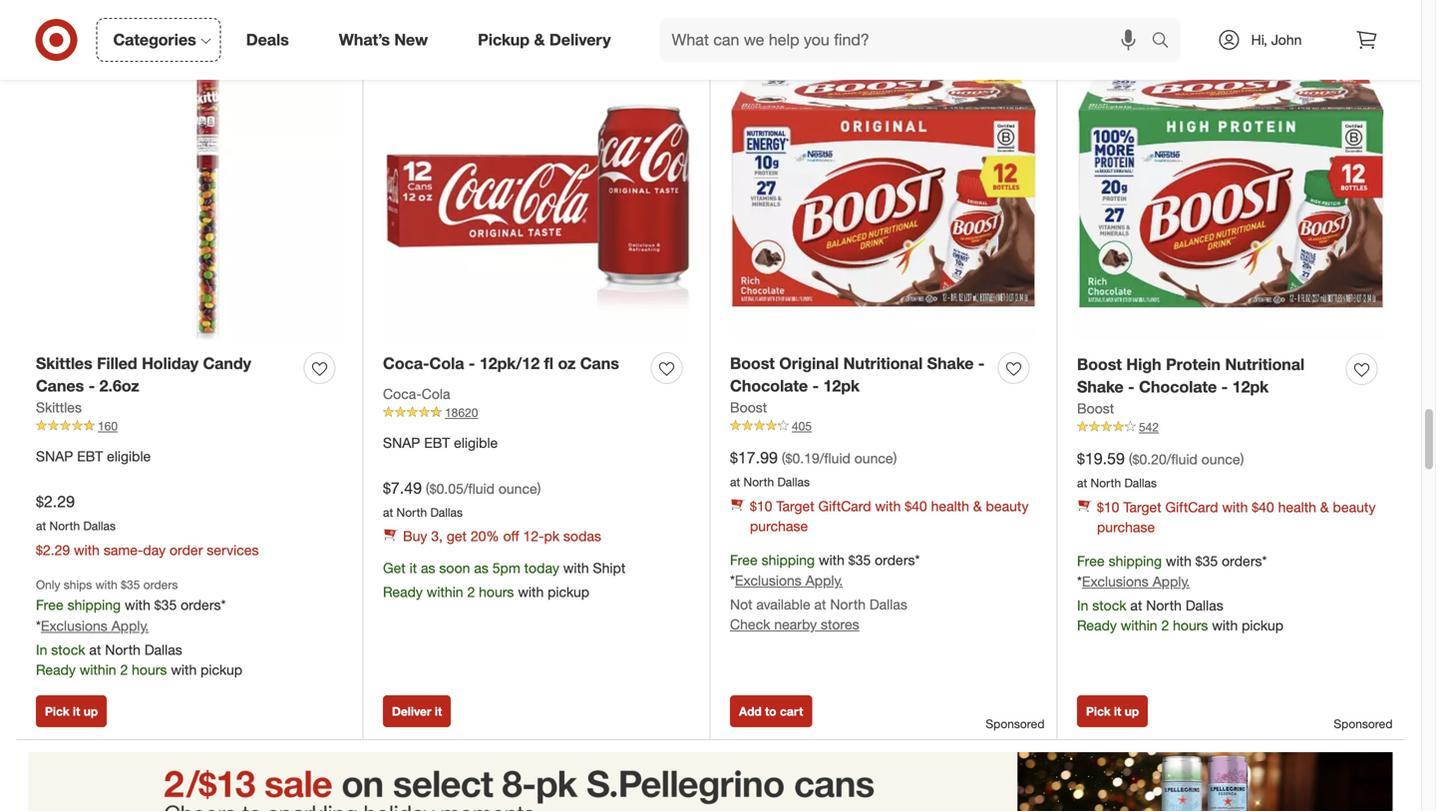 Task type: locate. For each thing, give the bounding box(es) containing it.
pickup inside the only ships with $35 orders free shipping with $35 orders* * exclusions apply. in stock at  north dallas ready within 2 hours with pickup
[[201, 661, 242, 678]]

nutritional up 405 link
[[844, 353, 923, 373]]

0 vertical spatial $2.29
[[36, 492, 75, 511]]

( for $7.49
[[426, 480, 430, 497]]

boost left original
[[730, 353, 775, 373]]

shake up $19.59
[[1077, 377, 1124, 397]]

it inside 'get it as soon as 5pm today with shipt ready within 2 hours with pickup'
[[410, 559, 417, 577]]

coca- up coca-cola
[[383, 353, 430, 373]]

1 horizontal spatial &
[[973, 497, 982, 515]]

$35 inside free shipping with $35 orders* * exclusions apply. not available at north dallas check nearby stores
[[849, 551, 871, 569]]

skittles filled holiday candy canes - 2.6oz image
[[36, 33, 343, 341], [36, 33, 343, 341]]

orders* inside free shipping with $35 orders* * exclusions apply. in stock at  north dallas ready within 2 hours with pickup
[[1222, 552, 1267, 570]]

to
[[765, 704, 777, 719]]

shake up 405 link
[[928, 353, 974, 373]]

boost for boost original nutritional shake - chocolate - 12pk
[[730, 353, 775, 373]]

giftcard
[[819, 497, 872, 515], [1166, 498, 1219, 516]]

1 horizontal spatial )
[[893, 450, 897, 467]]

purchase for $17.99
[[750, 517, 808, 535]]

coca- up the $7.49
[[383, 385, 422, 402]]

exclusions apply. button
[[735, 571, 843, 591], [1082, 572, 1190, 592], [41, 616, 149, 636]]

0 horizontal spatial boost link
[[730, 398, 767, 418]]

* inside free shipping with $35 orders* * exclusions apply. in stock at  north dallas ready within 2 hours with pickup
[[1077, 573, 1082, 590]]

apply. inside the only ships with $35 orders free shipping with $35 orders* * exclusions apply. in stock at  north dallas ready within 2 hours with pickup
[[111, 617, 149, 634]]

north inside the only ships with $35 orders free shipping with $35 orders* * exclusions apply. in stock at  north dallas ready within 2 hours with pickup
[[105, 641, 141, 658]]

holiday
[[142, 353, 199, 373]]

0 horizontal spatial pickup
[[201, 661, 242, 678]]

1 pick from the left
[[45, 704, 70, 719]]

* inside free shipping with $35 orders* * exclusions apply. not available at north dallas check nearby stores
[[730, 572, 735, 589]]

( right the $7.49
[[426, 480, 430, 497]]

0 horizontal spatial target
[[777, 497, 815, 515]]

$10 target giftcard with $40 health & beauty purchase down $19.59 ( $0.20 /fluid ounce ) at north dallas
[[1097, 498, 1376, 536]]

1 horizontal spatial free
[[730, 551, 758, 569]]

0 vertical spatial hours
[[479, 583, 514, 601]]

0 horizontal spatial exclusions
[[41, 617, 108, 634]]

0 horizontal spatial ebt
[[77, 448, 103, 465]]

eligible down 160
[[107, 448, 151, 465]]

) for -
[[1241, 451, 1244, 468]]

orders* inside free shipping with $35 orders* * exclusions apply. not available at north dallas check nearby stores
[[875, 551, 920, 569]]

1 sponsored from the left
[[986, 716, 1045, 731]]

1 vertical spatial ready
[[1077, 617, 1117, 634]]

1 horizontal spatial pick it up
[[1086, 704, 1139, 719]]

0 vertical spatial cola
[[430, 353, 464, 373]]

oz
[[558, 353, 576, 373]]

1 up from the left
[[84, 704, 98, 719]]

up for shake
[[1125, 704, 1139, 719]]

get it as soon as 5pm today with shipt ready within 2 hours with pickup
[[383, 559, 626, 601]]

1 horizontal spatial within
[[427, 583, 464, 601]]

/fluid down 405 link
[[820, 450, 851, 467]]

apply. inside free shipping with $35 orders* * exclusions apply. not available at north dallas check nearby stores
[[806, 572, 843, 589]]

$10 down $17.99
[[750, 497, 773, 515]]

1 horizontal spatial /fluid
[[820, 450, 851, 467]]

within
[[427, 583, 464, 601], [1121, 617, 1158, 634], [80, 661, 116, 678]]

boost link
[[730, 398, 767, 418], [1077, 399, 1115, 419]]

exclusions
[[735, 572, 802, 589], [1082, 573, 1149, 590], [41, 617, 108, 634]]

0 horizontal spatial (
[[426, 480, 430, 497]]

1 horizontal spatial 12pk
[[1233, 377, 1269, 397]]

pick it up
[[45, 704, 98, 719], [1086, 704, 1139, 719]]

boost high protein nutritional shake - chocolate - 12pk image
[[1077, 33, 1386, 342], [1077, 33, 1386, 342]]

hours inside free shipping with $35 orders* * exclusions apply. in stock at  north dallas ready within 2 hours with pickup
[[1173, 617, 1209, 634]]

0 vertical spatial pickup
[[548, 583, 590, 601]]

dallas inside $19.59 ( $0.20 /fluid ounce ) at north dallas
[[1125, 475, 1157, 490]]

dallas inside free shipping with $35 orders* * exclusions apply. not available at north dallas check nearby stores
[[870, 596, 908, 613]]

ready
[[383, 583, 423, 601], [1077, 617, 1117, 634], [36, 661, 76, 678]]

boost for boost high protein nutritional shake - chocolate - 12pk
[[1077, 354, 1122, 374]]

0 horizontal spatial snap ebt eligible
[[36, 448, 151, 465]]

160
[[98, 419, 118, 434]]

1 horizontal spatial nutritional
[[1226, 354, 1305, 374]]

2 horizontal spatial apply.
[[1153, 573, 1190, 590]]

chocolate down original
[[730, 376, 808, 396]]

0 horizontal spatial as
[[421, 559, 436, 577]]

1 horizontal spatial stock
[[1093, 597, 1127, 614]]

snap
[[383, 434, 420, 451], [36, 448, 73, 465]]

ounce down 405 link
[[855, 450, 893, 467]]

target
[[777, 497, 815, 515], [1124, 498, 1162, 516]]

pick it up button
[[36, 695, 107, 727], [1077, 695, 1148, 727]]

ounce inside $17.99 ( $0.19 /fluid ounce ) at north dallas
[[855, 450, 893, 467]]

skittles for skittles filled holiday candy canes - 2.6oz
[[36, 353, 92, 373]]

1 horizontal spatial beauty
[[1333, 498, 1376, 516]]

it inside button
[[435, 704, 442, 719]]

2 horizontal spatial *
[[1077, 573, 1082, 590]]

1 horizontal spatial purchase
[[1097, 518, 1155, 536]]

snap up the $7.49
[[383, 434, 420, 451]]

2 horizontal spatial (
[[1129, 451, 1133, 468]]

0 horizontal spatial in
[[36, 641, 47, 658]]

1 horizontal spatial ebt
[[424, 434, 450, 451]]

1 horizontal spatial pick it up button
[[1077, 695, 1148, 727]]

2 sponsored from the left
[[1334, 716, 1393, 731]]

0 vertical spatial skittles
[[36, 353, 92, 373]]

1 horizontal spatial *
[[730, 572, 735, 589]]

1 vertical spatial coca-
[[383, 385, 422, 402]]

0 horizontal spatial nutritional
[[844, 353, 923, 373]]

2 coca- from the top
[[383, 385, 422, 402]]

$10 down $19.59
[[1097, 498, 1120, 516]]

it for boost high protein nutritional shake - chocolate - 12pk
[[1114, 704, 1122, 719]]

2 up from the left
[[1125, 704, 1139, 719]]

boost left high
[[1077, 354, 1122, 374]]

( right $17.99
[[782, 450, 786, 467]]

) down 405 link
[[893, 450, 897, 467]]

ounce inside the $7.49 ( $0.05 /fluid ounce ) at north dallas
[[499, 480, 537, 497]]

0 horizontal spatial orders*
[[181, 596, 226, 614]]

dallas inside $2.29 at north dallas $2.29 with same-day order services
[[83, 518, 116, 533]]

cola
[[430, 353, 464, 373], [422, 385, 450, 402]]

apply. inside free shipping with $35 orders* * exclusions apply. in stock at  north dallas ready within 2 hours with pickup
[[1153, 573, 1190, 590]]

health for boost original nutritional shake - chocolate - 12pk
[[931, 497, 970, 515]]

target down $19.59 ( $0.20 /fluid ounce ) at north dallas
[[1124, 498, 1162, 516]]

0 horizontal spatial shake
[[928, 353, 974, 373]]

free inside the only ships with $35 orders free shipping with $35 orders* * exclusions apply. in stock at  north dallas ready within 2 hours with pickup
[[36, 596, 64, 614]]

2 inside the only ships with $35 orders free shipping with $35 orders* * exclusions apply. in stock at  north dallas ready within 2 hours with pickup
[[120, 661, 128, 678]]

hours inside the only ships with $35 orders free shipping with $35 orders* * exclusions apply. in stock at  north dallas ready within 2 hours with pickup
[[132, 661, 167, 678]]

2 inside 'get it as soon as 5pm today with shipt ready within 2 hours with pickup'
[[467, 583, 475, 601]]

2 pick from the left
[[1086, 704, 1111, 719]]

$17.99
[[730, 448, 778, 468]]

shipping inside the only ships with $35 orders free shipping with $35 orders* * exclusions apply. in stock at  north dallas ready within 2 hours with pickup
[[67, 596, 121, 614]]

$10 target giftcard with $40 health & beauty purchase for $19.59
[[1097, 498, 1376, 536]]

ebt for coca-
[[424, 434, 450, 451]]

0 vertical spatial in
[[1077, 597, 1089, 614]]

)
[[893, 450, 897, 467], [1241, 451, 1244, 468], [537, 480, 541, 497]]

target down $17.99 ( $0.19 /fluid ounce ) at north dallas
[[777, 497, 815, 515]]

within inside the only ships with $35 orders free shipping with $35 orders* * exclusions apply. in stock at  north dallas ready within 2 hours with pickup
[[80, 661, 116, 678]]

2 horizontal spatial within
[[1121, 617, 1158, 634]]

dallas inside $17.99 ( $0.19 /fluid ounce ) at north dallas
[[778, 474, 810, 489]]

as left 5pm
[[474, 559, 489, 577]]

health
[[931, 497, 970, 515], [1279, 498, 1317, 516]]

nutritional up 542 link
[[1226, 354, 1305, 374]]

chocolate down protein
[[1139, 377, 1217, 397]]

( right $19.59
[[1129, 451, 1133, 468]]

cart
[[780, 704, 803, 719]]

eligible for holiday
[[107, 448, 151, 465]]

1 horizontal spatial health
[[1279, 498, 1317, 516]]

check
[[730, 616, 771, 633]]

2
[[467, 583, 475, 601], [1162, 617, 1170, 634], [120, 661, 128, 678]]

exclusions inside free shipping with $35 orders* * exclusions apply. not available at north dallas check nearby stores
[[735, 572, 802, 589]]

dallas inside free shipping with $35 orders* * exclusions apply. in stock at  north dallas ready within 2 hours with pickup
[[1186, 597, 1224, 614]]

2 horizontal spatial exclusions apply. button
[[1082, 572, 1190, 592]]

coca- for coca-cola
[[383, 385, 422, 402]]

exclusions inside the only ships with $35 orders free shipping with $35 orders* * exclusions apply. in stock at  north dallas ready within 2 hours with pickup
[[41, 617, 108, 634]]

$2.29
[[36, 492, 75, 511], [36, 541, 70, 559]]

ounce down 542 link
[[1202, 451, 1241, 468]]

0 vertical spatial stock
[[1093, 597, 1127, 614]]

boost link up $19.59
[[1077, 399, 1115, 419]]

1 horizontal spatial in
[[1077, 597, 1089, 614]]

1 skittles from the top
[[36, 353, 92, 373]]

order
[[170, 541, 203, 559]]

apply. for $19.59
[[1153, 573, 1190, 590]]

giftcard down $19.59 ( $0.20 /fluid ounce ) at north dallas
[[1166, 498, 1219, 516]]

boost link up $17.99
[[730, 398, 767, 418]]

chocolate inside the boost original nutritional shake - chocolate - 12pk
[[730, 376, 808, 396]]

pick it up for canes
[[45, 704, 98, 719]]

ounce inside $19.59 ( $0.20 /fluid ounce ) at north dallas
[[1202, 451, 1241, 468]]

free inside free shipping with $35 orders* * exclusions apply. not available at north dallas check nearby stores
[[730, 551, 758, 569]]

0 vertical spatial coca-
[[383, 353, 430, 373]]

1 coca- from the top
[[383, 353, 430, 373]]

2 horizontal spatial free
[[1077, 552, 1105, 570]]

2 vertical spatial ready
[[36, 661, 76, 678]]

2 $2.29 from the top
[[36, 541, 70, 559]]

coca-cola - 12pk/12 fl oz cans image
[[383, 33, 690, 341], [383, 33, 690, 341]]

it
[[410, 559, 417, 577], [73, 704, 80, 719], [435, 704, 442, 719], [1114, 704, 1122, 719]]

( inside $17.99 ( $0.19 /fluid ounce ) at north dallas
[[782, 450, 786, 467]]

0 horizontal spatial shipping
[[67, 596, 121, 614]]

apply. for $17.99
[[806, 572, 843, 589]]

coca-cola
[[383, 385, 450, 402]]

ebt down 160
[[77, 448, 103, 465]]

at inside free shipping with $35 orders* * exclusions apply. not available at north dallas check nearby stores
[[815, 596, 827, 613]]

*
[[730, 572, 735, 589], [1077, 573, 1082, 590], [36, 617, 41, 634]]

/fluid inside $17.99 ( $0.19 /fluid ounce ) at north dallas
[[820, 450, 851, 467]]

boost original nutritional shake - chocolate - 12pk
[[730, 353, 985, 396]]

$40 down 405 link
[[905, 497, 928, 515]]

1 horizontal spatial ounce
[[855, 450, 893, 467]]

0 horizontal spatial *
[[36, 617, 41, 634]]

1 horizontal spatial snap ebt eligible
[[383, 434, 498, 451]]

0 horizontal spatial free
[[36, 596, 64, 614]]

0 horizontal spatial ready
[[36, 661, 76, 678]]

shake
[[928, 353, 974, 373], [1077, 377, 1124, 397]]

0 horizontal spatial pick it up
[[45, 704, 98, 719]]

only
[[36, 577, 60, 592]]

0 horizontal spatial )
[[537, 480, 541, 497]]

) for 12pk
[[893, 450, 897, 467]]

at inside the $7.49 ( $0.05 /fluid ounce ) at north dallas
[[383, 505, 393, 520]]

nutritional
[[844, 353, 923, 373], [1226, 354, 1305, 374]]

1 vertical spatial within
[[1121, 617, 1158, 634]]

0 horizontal spatial pick
[[45, 704, 70, 719]]

beauty for boost original nutritional shake - chocolate - 12pk
[[986, 497, 1029, 515]]

/fluid inside $19.59 ( $0.20 /fluid ounce ) at north dallas
[[1167, 451, 1198, 468]]

stock
[[1093, 597, 1127, 614], [51, 641, 85, 658]]

* for $17.99
[[730, 572, 735, 589]]

with inside free shipping with $35 orders* * exclusions apply. not available at north dallas check nearby stores
[[819, 551, 845, 569]]

$40 down 542 link
[[1252, 498, 1275, 516]]

0 horizontal spatial hours
[[132, 661, 167, 678]]

0 horizontal spatial 12pk
[[824, 376, 860, 396]]

as left soon
[[421, 559, 436, 577]]

1 horizontal spatial chocolate
[[1139, 377, 1217, 397]]

1 horizontal spatial boost link
[[1077, 399, 1115, 419]]

& for boost original nutritional shake - chocolate - 12pk
[[973, 497, 982, 515]]

2 horizontal spatial &
[[1321, 498, 1329, 516]]

2 horizontal spatial shipping
[[1109, 552, 1162, 570]]

with
[[875, 497, 901, 515], [1223, 498, 1248, 516], [74, 541, 100, 559], [819, 551, 845, 569], [1166, 552, 1192, 570], [563, 559, 589, 577], [95, 577, 118, 592], [518, 583, 544, 601], [125, 596, 151, 614], [1212, 617, 1238, 634], [171, 661, 197, 678]]

within inside 'get it as soon as 5pm today with shipt ready within 2 hours with pickup'
[[427, 583, 464, 601]]

0 horizontal spatial snap
[[36, 448, 73, 465]]

12pk down original
[[824, 376, 860, 396]]

free for $19.59
[[1077, 552, 1105, 570]]

hours
[[479, 583, 514, 601], [1173, 617, 1209, 634], [132, 661, 167, 678]]

shipt
[[593, 559, 626, 577]]

boost up $17.99
[[730, 399, 767, 416]]

0 horizontal spatial /fluid
[[464, 480, 495, 497]]

& for boost high protein nutritional shake - chocolate - 12pk
[[1321, 498, 1329, 516]]

cola up '18620'
[[422, 385, 450, 402]]

north inside $17.99 ( $0.19 /fluid ounce ) at north dallas
[[744, 474, 774, 489]]

1 horizontal spatial eligible
[[454, 434, 498, 451]]

0 horizontal spatial purchase
[[750, 517, 808, 535]]

shipping down "ships"
[[67, 596, 121, 614]]

2 vertical spatial within
[[80, 661, 116, 678]]

0 horizontal spatial $10
[[750, 497, 773, 515]]

0 horizontal spatial &
[[534, 30, 545, 49]]

up for canes
[[84, 704, 98, 719]]

0 vertical spatial shake
[[928, 353, 974, 373]]

12pk/12
[[480, 353, 540, 373]]

purchase down $19.59 ( $0.20 /fluid ounce ) at north dallas
[[1097, 518, 1155, 536]]

boost up $19.59
[[1077, 400, 1115, 417]]

$10 for $17.99
[[750, 497, 773, 515]]

ounce
[[855, 450, 893, 467], [1202, 451, 1241, 468], [499, 480, 537, 497]]

2 pick it up button from the left
[[1077, 695, 1148, 727]]

apply.
[[806, 572, 843, 589], [1153, 573, 1190, 590], [111, 617, 149, 634]]

1 pick it up button from the left
[[36, 695, 107, 727]]

0 horizontal spatial 2
[[120, 661, 128, 678]]

canes
[[36, 376, 84, 396]]

purchase down $17.99 ( $0.19 /fluid ounce ) at north dallas
[[750, 517, 808, 535]]

0 horizontal spatial $10 target giftcard with $40 health & beauty purchase
[[750, 497, 1029, 535]]

1 horizontal spatial as
[[474, 559, 489, 577]]

1 horizontal spatial shake
[[1077, 377, 1124, 397]]

snap ebt eligible
[[383, 434, 498, 451], [36, 448, 151, 465]]

pick it up button for canes
[[36, 695, 107, 727]]

coca- for coca-cola - 12pk/12 fl oz cans
[[383, 353, 430, 373]]

shake inside the boost original nutritional shake - chocolate - 12pk
[[928, 353, 974, 373]]

stock inside free shipping with $35 orders* * exclusions apply. in stock at  north dallas ready within 2 hours with pickup
[[1093, 597, 1127, 614]]

) inside $17.99 ( $0.19 /fluid ounce ) at north dallas
[[893, 450, 897, 467]]

north inside $2.29 at north dallas $2.29 with same-day order services
[[49, 518, 80, 533]]

pickup inside 'get it as soon as 5pm today with shipt ready within 2 hours with pickup'
[[548, 583, 590, 601]]

off
[[503, 527, 519, 545]]

it for coca-cola - 12pk/12 fl oz cans
[[435, 704, 442, 719]]

snap ebt eligible down '18620'
[[383, 434, 498, 451]]

1 horizontal spatial shipping
[[762, 551, 815, 569]]

shipping inside free shipping with $35 orders* * exclusions apply. in stock at  north dallas ready within 2 hours with pickup
[[1109, 552, 1162, 570]]

exclusions inside free shipping with $35 orders* * exclusions apply. in stock at  north dallas ready within 2 hours with pickup
[[1082, 573, 1149, 590]]

not
[[730, 596, 753, 613]]

1 as from the left
[[421, 559, 436, 577]]

soon
[[439, 559, 470, 577]]

giftcard for $19.59
[[1166, 498, 1219, 516]]

/fluid up 20%
[[464, 480, 495, 497]]

* inside the only ships with $35 orders free shipping with $35 orders* * exclusions apply. in stock at  north dallas ready within 2 hours with pickup
[[36, 617, 41, 634]]

coca-
[[383, 353, 430, 373], [383, 385, 422, 402]]

12pk inside the boost original nutritional shake - chocolate - 12pk
[[824, 376, 860, 396]]

1 horizontal spatial $10
[[1097, 498, 1120, 516]]

$10 target giftcard with $40 health & beauty purchase
[[750, 497, 1029, 535], [1097, 498, 1376, 536]]

0 horizontal spatial eligible
[[107, 448, 151, 465]]

skittles down canes
[[36, 399, 82, 416]]

shipping
[[762, 551, 815, 569], [1109, 552, 1162, 570], [67, 596, 121, 614]]

2 horizontal spatial /fluid
[[1167, 451, 1198, 468]]

skittles up canes
[[36, 353, 92, 373]]

5pm
[[493, 559, 521, 577]]

boost inside the boost original nutritional shake - chocolate - 12pk
[[730, 353, 775, 373]]

0 horizontal spatial ounce
[[499, 480, 537, 497]]

eligible
[[454, 434, 498, 451], [107, 448, 151, 465]]

0 horizontal spatial giftcard
[[819, 497, 872, 515]]

shipping up available
[[762, 551, 815, 569]]

delivery
[[550, 30, 611, 49]]

$35 inside free shipping with $35 orders* * exclusions apply. in stock at  north dallas ready within 2 hours with pickup
[[1196, 552, 1218, 570]]

check nearby stores button
[[730, 615, 860, 635]]

boost inside the boost high protein nutritional shake - chocolate - 12pk
[[1077, 354, 1122, 374]]

north inside free shipping with $35 orders* * exclusions apply. in stock at  north dallas ready within 2 hours with pickup
[[1147, 597, 1182, 614]]

$0.20
[[1133, 451, 1167, 468]]

snap ebt eligible down 160
[[36, 448, 151, 465]]

pick
[[45, 704, 70, 719], [1086, 704, 1111, 719]]

dallas
[[778, 474, 810, 489], [1125, 475, 1157, 490], [430, 505, 463, 520], [83, 518, 116, 533], [870, 596, 908, 613], [1186, 597, 1224, 614], [144, 641, 182, 658]]

2 horizontal spatial orders*
[[1222, 552, 1267, 570]]

sponsored for boost original nutritional shake - chocolate - 12pk
[[986, 716, 1045, 731]]

skittles
[[36, 353, 92, 373], [36, 399, 82, 416]]

2 vertical spatial 2
[[120, 661, 128, 678]]

pick it up for shake
[[1086, 704, 1139, 719]]

(
[[782, 450, 786, 467], [1129, 451, 1133, 468], [426, 480, 430, 497]]

2 vertical spatial hours
[[132, 661, 167, 678]]

what's new link
[[322, 18, 453, 62]]

free inside free shipping with $35 orders* * exclusions apply. in stock at  north dallas ready within 2 hours with pickup
[[1077, 552, 1105, 570]]

1 horizontal spatial $40
[[1252, 498, 1275, 516]]

1 horizontal spatial exclusions
[[735, 572, 802, 589]]

1 horizontal spatial up
[[1125, 704, 1139, 719]]

) inside $19.59 ( $0.20 /fluid ounce ) at north dallas
[[1241, 451, 1244, 468]]

hours inside 'get it as soon as 5pm today with shipt ready within 2 hours with pickup'
[[479, 583, 514, 601]]

0 horizontal spatial sponsored
[[986, 716, 1045, 731]]

today
[[524, 559, 560, 577]]

2 horizontal spatial ounce
[[1202, 451, 1241, 468]]

shipping down $19.59 ( $0.20 /fluid ounce ) at north dallas
[[1109, 552, 1162, 570]]

giftcard down $17.99 ( $0.19 /fluid ounce ) at north dallas
[[819, 497, 872, 515]]

2 horizontal spatial hours
[[1173, 617, 1209, 634]]

snap down skittles link
[[36, 448, 73, 465]]

( inside the $7.49 ( $0.05 /fluid ounce ) at north dallas
[[426, 480, 430, 497]]

( inside $19.59 ( $0.20 /fluid ounce ) at north dallas
[[1129, 451, 1133, 468]]

as
[[421, 559, 436, 577], [474, 559, 489, 577]]

free shipping with $35 orders* * exclusions apply. in stock at  north dallas ready within 2 hours with pickup
[[1077, 552, 1284, 634]]

12-
[[523, 527, 544, 545]]

( for $17.99
[[782, 450, 786, 467]]

2 pick it up from the left
[[1086, 704, 1139, 719]]

$10
[[750, 497, 773, 515], [1097, 498, 1120, 516]]

at inside $2.29 at north dallas $2.29 with same-day order services
[[36, 518, 46, 533]]

boost for boost high protein nutritional shake - chocolate - 12pk boost link
[[1077, 400, 1115, 417]]

2 horizontal spatial )
[[1241, 451, 1244, 468]]

) down 542 link
[[1241, 451, 1244, 468]]

1 pick it up from the left
[[45, 704, 98, 719]]

) up 12- on the left
[[537, 480, 541, 497]]

/fluid down 542 link
[[1167, 451, 1198, 468]]

1 horizontal spatial (
[[782, 450, 786, 467]]

eligible down '18620'
[[454, 434, 498, 451]]

$10 target giftcard with $40 health & beauty purchase down $17.99 ( $0.19 /fluid ounce ) at north dallas
[[750, 497, 1029, 535]]

boost original nutritional shake - chocolate - 12pk image
[[730, 33, 1038, 341], [730, 33, 1038, 341]]

target for $17.99
[[777, 497, 815, 515]]

1 vertical spatial skittles
[[36, 399, 82, 416]]

1 horizontal spatial exclusions apply. button
[[735, 571, 843, 591]]

2 skittles from the top
[[36, 399, 82, 416]]

ebt down '18620'
[[424, 434, 450, 451]]

skittles link
[[36, 398, 82, 418]]

purchase
[[750, 517, 808, 535], [1097, 518, 1155, 536]]

ounce up off
[[499, 480, 537, 497]]

cola up coca-cola
[[430, 353, 464, 373]]

1 vertical spatial cola
[[422, 385, 450, 402]]

at inside $17.99 ( $0.19 /fluid ounce ) at north dallas
[[730, 474, 740, 489]]

$40 for 12pk
[[905, 497, 928, 515]]

boost high protein nutritional shake - chocolate - 12pk link
[[1077, 353, 1339, 399]]

shake inside the boost high protein nutritional shake - chocolate - 12pk
[[1077, 377, 1124, 397]]

$7.49 ( $0.05 /fluid ounce ) at north dallas
[[383, 478, 541, 520]]

12pk up 542 link
[[1233, 377, 1269, 397]]

/fluid
[[820, 450, 851, 467], [1167, 451, 1198, 468], [464, 480, 495, 497]]

1 horizontal spatial target
[[1124, 498, 1162, 516]]

1 horizontal spatial hours
[[479, 583, 514, 601]]

1 horizontal spatial $10 target giftcard with $40 health & beauty purchase
[[1097, 498, 1376, 536]]

pick it up button for shake
[[1077, 695, 1148, 727]]

shipping inside free shipping with $35 orders* * exclusions apply. not available at north dallas check nearby stores
[[762, 551, 815, 569]]

at inside $19.59 ( $0.20 /fluid ounce ) at north dallas
[[1077, 475, 1088, 490]]

free shipping with $35 orders* * exclusions apply. not available at north dallas check nearby stores
[[730, 551, 920, 633]]

0 vertical spatial 2
[[467, 583, 475, 601]]

pickup inside free shipping with $35 orders* * exclusions apply. in stock at  north dallas ready within 2 hours with pickup
[[1242, 617, 1284, 634]]

1 horizontal spatial orders*
[[875, 551, 920, 569]]

orders* for $17.99
[[875, 551, 920, 569]]

skittles inside the skittles filled holiday candy canes - 2.6oz
[[36, 353, 92, 373]]

/fluid for 12pk
[[820, 450, 851, 467]]

0 horizontal spatial within
[[80, 661, 116, 678]]

12pk inside the boost high protein nutritional shake - chocolate - 12pk
[[1233, 377, 1269, 397]]

pickup
[[548, 583, 590, 601], [1242, 617, 1284, 634], [201, 661, 242, 678]]



Task type: describe. For each thing, give the bounding box(es) containing it.
ounce for -
[[1202, 451, 1241, 468]]

skittles for skittles
[[36, 399, 82, 416]]

chocolate inside the boost high protein nutritional shake - chocolate - 12pk
[[1139, 377, 1217, 397]]

high
[[1127, 354, 1162, 374]]

at inside free shipping with $35 orders* * exclusions apply. in stock at  north dallas ready within 2 hours with pickup
[[1131, 597, 1143, 614]]

What can we help you find? suggestions appear below search field
[[660, 18, 1157, 62]]

skittles filled holiday candy canes - 2.6oz
[[36, 353, 251, 396]]

2 as from the left
[[474, 559, 489, 577]]

candy
[[203, 353, 251, 373]]

snap ebt eligible for coca-
[[383, 434, 498, 451]]

cola for coca-cola - 12pk/12 fl oz cans
[[430, 353, 464, 373]]

north inside the $7.49 ( $0.05 /fluid ounce ) at north dallas
[[397, 505, 427, 520]]

ready inside 'get it as soon as 5pm today with shipt ready within 2 hours with pickup'
[[383, 583, 423, 601]]

coca-cola link
[[383, 384, 450, 404]]

orders
[[143, 577, 178, 592]]

pick for boost high protein nutritional shake - chocolate - 12pk
[[1086, 704, 1111, 719]]

available
[[757, 596, 811, 613]]

boost original nutritional shake - chocolate - 12pk link
[[730, 352, 991, 398]]

deals
[[246, 30, 289, 49]]

day
[[143, 541, 166, 559]]

- inside coca-cola - 12pk/12 fl oz cans link
[[469, 353, 475, 373]]

target for $19.59
[[1124, 498, 1162, 516]]

542
[[1139, 420, 1159, 434]]

categories
[[113, 30, 196, 49]]

what's new
[[339, 30, 428, 49]]

$35 for stores
[[849, 551, 871, 569]]

coca-cola - 12pk/12 fl oz cans link
[[383, 352, 619, 375]]

orders* for $19.59
[[1222, 552, 1267, 570]]

snap for skittles filled holiday candy canes - 2.6oz
[[36, 448, 73, 465]]

$17.99 ( $0.19 /fluid ounce ) at north dallas
[[730, 448, 897, 489]]

18620 link
[[383, 404, 690, 421]]

get
[[383, 559, 406, 577]]

* for $19.59
[[1077, 573, 1082, 590]]

ounce for 12pk
[[855, 450, 893, 467]]

protein
[[1166, 354, 1221, 374]]

dallas inside the $7.49 ( $0.05 /fluid ounce ) at north dallas
[[430, 505, 463, 520]]

ready inside the only ships with $35 orders free shipping with $35 orders* * exclusions apply. in stock at  north dallas ready within 2 hours with pickup
[[36, 661, 76, 678]]

18620
[[445, 405, 478, 420]]

0 horizontal spatial exclusions apply. button
[[41, 616, 149, 636]]

original
[[780, 353, 839, 373]]

search
[[1143, 32, 1191, 51]]

john
[[1272, 31, 1302, 48]]

health for boost high protein nutritional shake - chocolate - 12pk
[[1279, 498, 1317, 516]]

stock inside the only ships with $35 orders free shipping with $35 orders* * exclusions apply. in stock at  north dallas ready within 2 hours with pickup
[[51, 641, 85, 658]]

) inside the $7.49 ( $0.05 /fluid ounce ) at north dallas
[[537, 480, 541, 497]]

snap ebt eligible for skittles
[[36, 448, 151, 465]]

- inside the skittles filled holiday candy canes - 2.6oz
[[88, 376, 95, 396]]

160 link
[[36, 418, 343, 435]]

2.6oz
[[99, 376, 139, 396]]

$2.29 at north dallas $2.29 with same-day order services
[[36, 492, 259, 559]]

$10 for $19.59
[[1097, 498, 1120, 516]]

it for skittles filled holiday candy canes - 2.6oz
[[73, 704, 80, 719]]

2 inside free shipping with $35 orders* * exclusions apply. in stock at  north dallas ready within 2 hours with pickup
[[1162, 617, 1170, 634]]

ready inside free shipping with $35 orders* * exclusions apply. in stock at  north dallas ready within 2 hours with pickup
[[1077, 617, 1117, 634]]

dallas inside the only ships with $35 orders free shipping with $35 orders* * exclusions apply. in stock at  north dallas ready within 2 hours with pickup
[[144, 641, 182, 658]]

purchase for $19.59
[[1097, 518, 1155, 536]]

boost for boost link for boost original nutritional shake - chocolate - 12pk
[[730, 399, 767, 416]]

fl
[[544, 353, 554, 373]]

405
[[792, 419, 812, 434]]

in inside the only ships with $35 orders free shipping with $35 orders* * exclusions apply. in stock at  north dallas ready within 2 hours with pickup
[[36, 641, 47, 658]]

buy 3, get 20% off 12-pk sodas
[[403, 527, 602, 545]]

$7.49
[[383, 478, 422, 498]]

ebt for skittles
[[77, 448, 103, 465]]

stores
[[821, 616, 860, 633]]

$40 for -
[[1252, 498, 1275, 516]]

$0.05
[[430, 480, 464, 497]]

exclusions apply. button for $19.59
[[1082, 572, 1190, 592]]

eligible for -
[[454, 434, 498, 451]]

filled
[[97, 353, 137, 373]]

$19.59
[[1077, 449, 1125, 469]]

$0.19
[[786, 450, 820, 467]]

exclusions apply. button for $17.99
[[735, 571, 843, 591]]

buy
[[403, 527, 427, 545]]

cans
[[580, 353, 619, 373]]

what's
[[339, 30, 390, 49]]

boost high protein nutritional shake - chocolate - 12pk
[[1077, 354, 1305, 397]]

405 link
[[730, 418, 1038, 435]]

boost link for boost high protein nutritional shake - chocolate - 12pk
[[1077, 399, 1115, 419]]

beauty for boost high protein nutritional shake - chocolate - 12pk
[[1333, 498, 1376, 516]]

at inside the only ships with $35 orders free shipping with $35 orders* * exclusions apply. in stock at  north dallas ready within 2 hours with pickup
[[89, 641, 101, 658]]

pickup
[[478, 30, 530, 49]]

cola for coca-cola
[[422, 385, 450, 402]]

( for $19.59
[[1129, 451, 1133, 468]]

same-
[[104, 541, 143, 559]]

$35 for at
[[121, 577, 140, 592]]

3,
[[431, 527, 443, 545]]

pickup & delivery
[[478, 30, 611, 49]]

hi,
[[1252, 31, 1268, 48]]

ships
[[64, 577, 92, 592]]

pickup & delivery link
[[461, 18, 636, 62]]

add
[[739, 704, 762, 719]]

pick for skittles filled holiday candy canes - 2.6oz
[[45, 704, 70, 719]]

search button
[[1143, 18, 1191, 66]]

nearby
[[775, 616, 817, 633]]

nutritional inside the boost high protein nutritional shake - chocolate - 12pk
[[1226, 354, 1305, 374]]

hi, john
[[1252, 31, 1302, 48]]

giftcard for $17.99
[[819, 497, 872, 515]]

in inside free shipping with $35 orders* * exclusions apply. in stock at  north dallas ready within 2 hours with pickup
[[1077, 597, 1089, 614]]

$10 target giftcard with $40 health & beauty purchase for $17.99
[[750, 497, 1029, 535]]

$19.59 ( $0.20 /fluid ounce ) at north dallas
[[1077, 449, 1244, 490]]

add to cart
[[739, 704, 803, 719]]

services
[[207, 541, 259, 559]]

sodas
[[564, 527, 602, 545]]

deliver it
[[392, 704, 442, 719]]

1 $2.29 from the top
[[36, 492, 75, 511]]

add to cart button
[[730, 695, 812, 727]]

sponsored for boost high protein nutritional shake - chocolate - 12pk
[[1334, 716, 1393, 731]]

categories link
[[96, 18, 221, 62]]

within inside free shipping with $35 orders* * exclusions apply. in stock at  north dallas ready within 2 hours with pickup
[[1121, 617, 1158, 634]]

deliver
[[392, 704, 432, 719]]

shipping for $17.99
[[762, 551, 815, 569]]

north inside free shipping with $35 orders* * exclusions apply. not available at north dallas check nearby stores
[[830, 596, 866, 613]]

shipping for $19.59
[[1109, 552, 1162, 570]]

snap for coca-cola - 12pk/12 fl oz cans
[[383, 434, 420, 451]]

deals link
[[229, 18, 314, 62]]

orders* inside the only ships with $35 orders free shipping with $35 orders* * exclusions apply. in stock at  north dallas ready within 2 hours with pickup
[[181, 596, 226, 614]]

/fluid inside the $7.49 ( $0.05 /fluid ounce ) at north dallas
[[464, 480, 495, 497]]

20%
[[471, 527, 500, 545]]

with inside $2.29 at north dallas $2.29 with same-day order services
[[74, 541, 100, 559]]

nutritional inside the boost original nutritional shake - chocolate - 12pk
[[844, 353, 923, 373]]

exclusions for $19.59
[[1082, 573, 1149, 590]]

free for $17.99
[[730, 551, 758, 569]]

542 link
[[1077, 419, 1386, 436]]

advertisement region
[[16, 752, 1405, 811]]

$35 for 2
[[1196, 552, 1218, 570]]

pk
[[544, 527, 560, 545]]

only ships with $35 orders free shipping with $35 orders* * exclusions apply. in stock at  north dallas ready within 2 hours with pickup
[[36, 577, 242, 678]]

new
[[394, 30, 428, 49]]

north inside $19.59 ( $0.20 /fluid ounce ) at north dallas
[[1091, 475, 1122, 490]]

coca-cola - 12pk/12 fl oz cans
[[383, 353, 619, 373]]

/fluid for -
[[1167, 451, 1198, 468]]

exclusions for $17.99
[[735, 572, 802, 589]]

get
[[447, 527, 467, 545]]

boost link for boost original nutritional shake - chocolate - 12pk
[[730, 398, 767, 418]]

skittles filled holiday candy canes - 2.6oz link
[[36, 352, 296, 398]]

deliver it button
[[383, 695, 451, 727]]



Task type: vqa. For each thing, say whether or not it's contained in the screenshot.
reg
no



